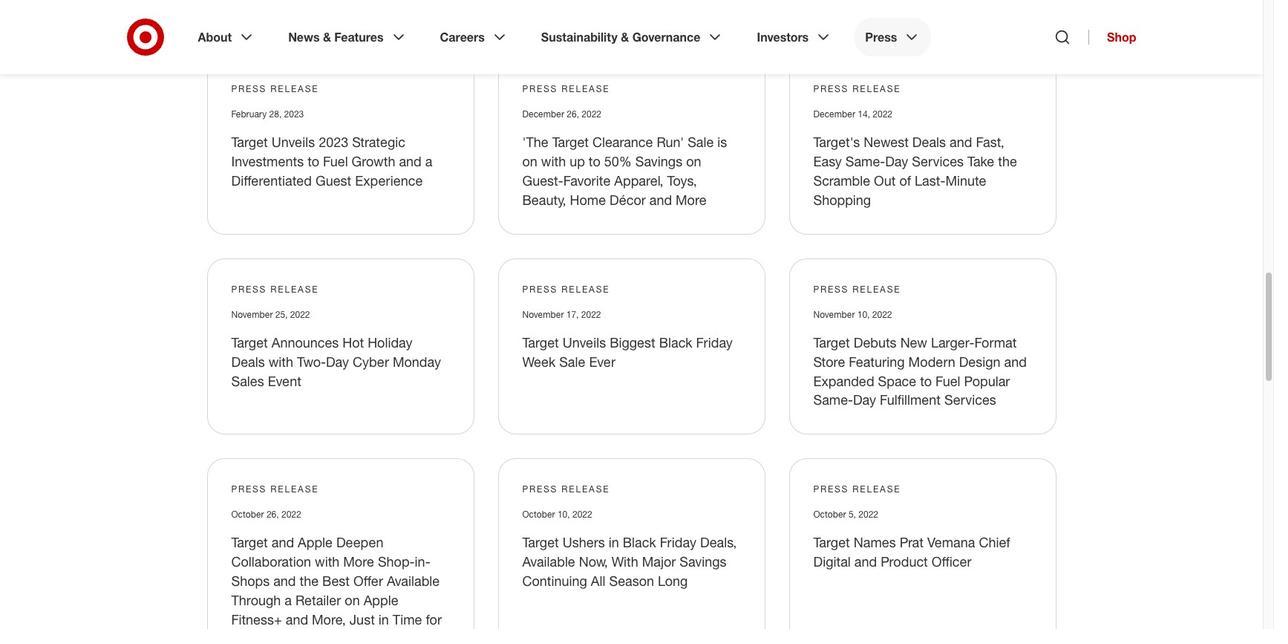Task type: locate. For each thing, give the bounding box(es) containing it.
offer
[[353, 573, 383, 589]]

with up best
[[315, 554, 340, 570]]

0 vertical spatial the
[[998, 153, 1017, 169]]

0 horizontal spatial black
[[623, 534, 656, 551]]

26, for and
[[267, 509, 279, 520]]

home
[[570, 191, 606, 208]]

press inside press link
[[865, 30, 897, 45]]

2 december from the left
[[814, 108, 856, 119]]

1 vertical spatial same-
[[814, 392, 853, 408]]

press release for target and apple deepen collaboration with more shop-in- shops and the best offer available through a retailer on apple fitness+ and more, just in time
[[231, 484, 319, 495]]

0 horizontal spatial to
[[308, 153, 319, 169]]

day inside target's newest deals and fast, easy same-day services take the scramble out of last-minute shopping
[[885, 153, 908, 169]]

sale
[[688, 133, 714, 150], [559, 353, 586, 369]]

1 vertical spatial friday
[[660, 534, 697, 551]]

product
[[881, 554, 928, 570]]

1 vertical spatial available
[[387, 573, 440, 589]]

to
[[308, 153, 319, 169], [589, 153, 601, 169], [920, 372, 932, 389]]

black inside target ushers in black friday deals, available now, with major savings continuing all season long
[[623, 534, 656, 551]]

same- inside target's newest deals and fast, easy same-day services take the scramble out of last-minute shopping
[[846, 153, 885, 169]]

0 vertical spatial friday
[[696, 334, 733, 350]]

0 horizontal spatial more
[[343, 554, 374, 570]]

careers
[[440, 30, 485, 45]]

day inside target announces hot holiday deals with two-day cyber monday sales event
[[326, 353, 349, 369]]

on up just
[[345, 592, 360, 609]]

0 vertical spatial deals
[[913, 133, 946, 150]]

with inside target announces hot holiday deals with two-day cyber monday sales event
[[269, 353, 293, 369]]

release up october 10, 2022
[[562, 484, 610, 495]]

savings
[[636, 153, 683, 169], [680, 554, 727, 570]]

1 vertical spatial apple
[[364, 592, 398, 609]]

press release up the 'october 26, 2022'
[[231, 484, 319, 495]]

1 horizontal spatial fuel
[[936, 372, 961, 389]]

1 vertical spatial in
[[379, 612, 389, 628]]

ever
[[589, 353, 616, 369]]

2022 for announces
[[290, 309, 310, 320]]

release for in
[[562, 484, 610, 495]]

1 horizontal spatial october
[[522, 509, 555, 520]]

2022 up clearance
[[582, 108, 602, 119]]

& right news
[[323, 30, 331, 45]]

digital
[[814, 554, 851, 570]]

1 vertical spatial services
[[945, 392, 997, 408]]

and
[[950, 133, 972, 150], [399, 153, 422, 169], [650, 191, 672, 208], [1004, 353, 1027, 369], [272, 534, 294, 551], [855, 554, 877, 570], [273, 573, 296, 589], [286, 612, 308, 628]]

press release for target names prat vemana chief digital and product officer
[[814, 484, 901, 495]]

a right growth
[[425, 153, 433, 169]]

the down fast,
[[998, 153, 1017, 169]]

1 horizontal spatial with
[[315, 554, 340, 570]]

with
[[541, 153, 566, 169], [269, 353, 293, 369], [315, 554, 340, 570]]

target down october 10, 2022
[[522, 534, 559, 551]]

unveils up investments
[[272, 133, 315, 150]]

1 vertical spatial a
[[285, 592, 292, 609]]

deals inside target announces hot holiday deals with two-day cyber monday sales event
[[231, 353, 265, 369]]

2 horizontal spatial on
[[686, 153, 701, 169]]

black up with
[[623, 534, 656, 551]]

press release up december 26, 2022
[[522, 83, 610, 94]]

1 horizontal spatial day
[[853, 392, 876, 408]]

release up november 10, 2022
[[853, 283, 901, 294]]

1 horizontal spatial apple
[[364, 592, 398, 609]]

fuel inside target unveils 2023 strategic investments to fuel growth and a differentiated guest experience
[[323, 153, 348, 169]]

target inside target unveils 2023 strategic investments to fuel growth and a differentiated guest experience
[[231, 133, 268, 150]]

with inside target and apple deepen collaboration with more shop-in- shops and the best offer available through a retailer on apple fitness+ and more, just in time
[[315, 554, 340, 570]]

in-
[[415, 554, 430, 570]]

target inside target names prat vemana chief digital and product officer
[[814, 534, 850, 551]]

target inside target unveils biggest black friday week sale ever
[[522, 334, 559, 350]]

target debuts new larger-format store featuring modern design and expanded space to fuel popular same-day fulfillment services link
[[814, 334, 1027, 408]]

savings inside 'the target clearance run' sale is on with up to 50% savings on guest-favorite apparel, toys, beauty, home décor and more
[[636, 153, 683, 169]]

0 horizontal spatial sale
[[559, 353, 586, 369]]

to up guest
[[308, 153, 319, 169]]

space
[[878, 372, 917, 389]]

ushers
[[563, 534, 605, 551]]

10, up "ushers"
[[558, 509, 570, 520]]

3 october from the left
[[814, 509, 846, 520]]

features
[[334, 30, 384, 45]]

press release up 5,
[[814, 484, 901, 495]]

target inside target and apple deepen collaboration with more shop-in- shops and the best offer available through a retailer on apple fitness+ and more, just in time
[[231, 534, 268, 551]]

2022 right 14,
[[873, 108, 893, 119]]

same- down expanded
[[814, 392, 853, 408]]

more inside 'the target clearance run' sale is on with up to 50% savings on guest-favorite apparel, toys, beauty, home décor and more
[[676, 191, 707, 208]]

0 horizontal spatial deals
[[231, 353, 265, 369]]

release for 2023
[[271, 83, 319, 94]]

october for target and apple deepen collaboration with more shop-in- shops and the best offer available through a retailer on apple fitness+ and more, just in time
[[231, 509, 264, 520]]

2 horizontal spatial october
[[814, 509, 846, 520]]

in inside target ushers in black friday deals, available now, with major savings continuing all season long
[[609, 534, 619, 551]]

2 november from the left
[[522, 309, 564, 320]]

services inside target debuts new larger-format store featuring modern design and expanded space to fuel popular same-day fulfillment services
[[945, 392, 997, 408]]

2022 right 5,
[[859, 509, 879, 520]]

& for sustainability
[[621, 30, 629, 45]]

target inside target announces hot holiday deals with two-day cyber monday sales event
[[231, 334, 268, 350]]

target inside 'the target clearance run' sale is on with up to 50% savings on guest-favorite apparel, toys, beauty, home décor and more
[[552, 133, 589, 150]]

chief
[[979, 534, 1011, 551]]

continuing
[[522, 573, 587, 589]]

2 horizontal spatial to
[[920, 372, 932, 389]]

beauty,
[[522, 191, 566, 208]]

strategic
[[352, 133, 405, 150]]

day down expanded
[[853, 392, 876, 408]]

0 horizontal spatial unveils
[[272, 133, 315, 150]]

0 horizontal spatial 26,
[[267, 509, 279, 520]]

fuel down modern on the bottom of page
[[936, 372, 961, 389]]

2 october from the left
[[522, 509, 555, 520]]

fuel inside target debuts new larger-format store featuring modern design and expanded space to fuel popular same-day fulfillment services
[[936, 372, 961, 389]]

press for target and apple deepen collaboration with more shop-in- shops and the best offer available through a retailer on apple fitness+ and more, just in time
[[231, 484, 267, 495]]

shop
[[1107, 30, 1137, 45]]

press for target debuts new larger-format store featuring modern design and expanded space to fuel popular same-day fulfillment services
[[814, 283, 849, 294]]

release up december 26, 2022
[[562, 83, 610, 94]]

26, up collaboration
[[267, 509, 279, 520]]

1 horizontal spatial to
[[589, 153, 601, 169]]

0 vertical spatial same-
[[846, 153, 885, 169]]

with
[[612, 554, 638, 570]]

3 november from the left
[[814, 309, 855, 320]]

target up collaboration
[[231, 534, 268, 551]]

a inside target and apple deepen collaboration with more shop-in- shops and the best offer available through a retailer on apple fitness+ and more, just in time
[[285, 592, 292, 609]]

december
[[522, 108, 564, 119], [814, 108, 856, 119]]

february 28, 2023
[[231, 108, 304, 119]]

2022 up collaboration
[[281, 509, 301, 520]]

1 horizontal spatial november
[[522, 309, 564, 320]]

services inside target's newest deals and fast, easy same-day services take the scramble out of last-minute shopping
[[912, 153, 964, 169]]

target for target unveils biggest black friday week sale ever
[[522, 334, 559, 350]]

and up experience
[[399, 153, 422, 169]]

1 vertical spatial day
[[326, 353, 349, 369]]

press release up october 10, 2022
[[522, 484, 610, 495]]

sale left is on the top of page
[[688, 133, 714, 150]]

release up the 25,
[[271, 283, 319, 294]]

friday inside target ushers in black friday deals, available now, with major savings continuing all season long
[[660, 534, 697, 551]]

services up last-
[[912, 153, 964, 169]]

sale left ever
[[559, 353, 586, 369]]

fast,
[[976, 133, 1005, 150]]

1 horizontal spatial a
[[425, 153, 433, 169]]

target inside target ushers in black friday deals, available now, with major savings continuing all season long
[[522, 534, 559, 551]]

and down the names
[[855, 554, 877, 570]]

on down 'the
[[522, 153, 538, 169]]

2022 for and
[[281, 509, 301, 520]]

deals up sales
[[231, 353, 265, 369]]

same- up out at the top right
[[846, 153, 885, 169]]

target announces hot holiday deals with two-day cyber monday sales event link
[[231, 334, 441, 389]]

1 horizontal spatial 10,
[[858, 309, 870, 320]]

in up with
[[609, 534, 619, 551]]

and down toys,
[[650, 191, 672, 208]]

more down deepen at the bottom left of page
[[343, 554, 374, 570]]

friday for target unveils biggest black friday week sale ever
[[696, 334, 733, 350]]

and up take
[[950, 133, 972, 150]]

to inside 'the target clearance run' sale is on with up to 50% savings on guest-favorite apparel, toys, beauty, home décor and more
[[589, 153, 601, 169]]

1 vertical spatial sale
[[559, 353, 586, 369]]

1 december from the left
[[522, 108, 564, 119]]

target's
[[814, 133, 860, 150]]

1 & from the left
[[323, 30, 331, 45]]

1 horizontal spatial in
[[609, 534, 619, 551]]

deals inside target's newest deals and fast, easy same-day services take the scramble out of last-minute shopping
[[913, 133, 946, 150]]

target for target debuts new larger-format store featuring modern design and expanded space to fuel popular same-day fulfillment services
[[814, 334, 850, 350]]

1 vertical spatial with
[[269, 353, 293, 369]]

unveils inside target unveils 2023 strategic investments to fuel growth and a differentiated guest experience
[[272, 133, 315, 150]]

release for clearance
[[562, 83, 610, 94]]

1 horizontal spatial sale
[[688, 133, 714, 150]]

& left governance
[[621, 30, 629, 45]]

2023 right 28,
[[284, 108, 304, 119]]

0 horizontal spatial fuel
[[323, 153, 348, 169]]

services down popular
[[945, 392, 997, 408]]

prat
[[900, 534, 924, 551]]

sale inside 'the target clearance run' sale is on with up to 50% savings on guest-favorite apparel, toys, beauty, home décor and more
[[688, 133, 714, 150]]

10, up debuts
[[858, 309, 870, 320]]

careers link
[[430, 18, 519, 56]]

officer
[[932, 554, 972, 570]]

same- inside target debuts new larger-format store featuring modern design and expanded space to fuel popular same-day fulfillment services
[[814, 392, 853, 408]]

apple up best
[[298, 534, 333, 551]]

release for apple
[[271, 484, 319, 495]]

press release up december 14, 2022 on the top
[[814, 83, 901, 94]]

1 vertical spatial fuel
[[936, 372, 961, 389]]

0 vertical spatial in
[[609, 534, 619, 551]]

the inside target and apple deepen collaboration with more shop-in- shops and the best offer available through a retailer on apple fitness+ and more, just in time
[[300, 573, 319, 589]]

december 26, 2022
[[522, 108, 602, 119]]

0 vertical spatial 10,
[[858, 309, 870, 320]]

2 horizontal spatial with
[[541, 153, 566, 169]]

'the target clearance run' sale is on with up to 50% savings on guest-favorite apparel, toys, beauty, home décor and more link
[[522, 133, 727, 208]]

1 horizontal spatial deals
[[913, 133, 946, 150]]

last-
[[915, 172, 946, 188]]

and inside target names prat vemana chief digital and product officer
[[855, 554, 877, 570]]

larger-
[[931, 334, 975, 350]]

release up 28,
[[271, 83, 319, 94]]

deals up last-
[[913, 133, 946, 150]]

1 horizontal spatial on
[[522, 153, 538, 169]]

november left 17,
[[522, 309, 564, 320]]

1 vertical spatial savings
[[680, 554, 727, 570]]

2 vertical spatial day
[[853, 392, 876, 408]]

in
[[609, 534, 619, 551], [379, 612, 389, 628]]

black right 'biggest' at the bottom
[[659, 334, 693, 350]]

1 november from the left
[[231, 309, 273, 320]]

two-
[[297, 353, 326, 369]]

black
[[659, 334, 693, 350], [623, 534, 656, 551]]

october left 5,
[[814, 509, 846, 520]]

november for announces
[[231, 309, 273, 320]]

0 horizontal spatial in
[[379, 612, 389, 628]]

target up 'digital' at the right bottom
[[814, 534, 850, 551]]

1 horizontal spatial 2023
[[319, 133, 348, 150]]

2022 up debuts
[[872, 309, 892, 320]]

and up collaboration
[[272, 534, 294, 551]]

0 horizontal spatial november
[[231, 309, 273, 320]]

0 horizontal spatial apple
[[298, 534, 333, 551]]

day up of
[[885, 153, 908, 169]]

more down toys,
[[676, 191, 707, 208]]

savings down run'
[[636, 153, 683, 169]]

deepen
[[336, 534, 384, 551]]

2 vertical spatial with
[[315, 554, 340, 570]]

announces
[[272, 334, 339, 350]]

savings down deals,
[[680, 554, 727, 570]]

and inside target unveils 2023 strategic investments to fuel growth and a differentiated guest experience
[[399, 153, 422, 169]]

1 horizontal spatial 26,
[[567, 108, 579, 119]]

25,
[[275, 309, 288, 320]]

growth
[[352, 153, 395, 169]]

1 vertical spatial 10,
[[558, 509, 570, 520]]

0 horizontal spatial available
[[387, 573, 440, 589]]

release up 17,
[[562, 283, 610, 294]]

0 vertical spatial sale
[[688, 133, 714, 150]]

release for deals
[[853, 83, 901, 94]]

to right up on the top left of page
[[589, 153, 601, 169]]

1 horizontal spatial unveils
[[563, 334, 606, 350]]

on inside target and apple deepen collaboration with more shop-in- shops and the best offer available through a retailer on apple fitness+ and more, just in time
[[345, 592, 360, 609]]

0 vertical spatial more
[[676, 191, 707, 208]]

1 horizontal spatial black
[[659, 334, 693, 350]]

december up 'the
[[522, 108, 564, 119]]

october up "continuing"
[[522, 509, 555, 520]]

1 vertical spatial more
[[343, 554, 374, 570]]

target for target ushers in black friday deals, available now, with major savings continuing all season long
[[522, 534, 559, 551]]

unveils for sale
[[563, 334, 606, 350]]

press release up november 25, 2022
[[231, 283, 319, 294]]

1 vertical spatial 2023
[[319, 133, 348, 150]]

press release for target announces hot holiday deals with two-day cyber monday sales event
[[231, 283, 319, 294]]

target inside target debuts new larger-format store featuring modern design and expanded space to fuel popular same-day fulfillment services
[[814, 334, 850, 350]]

november left the 25,
[[231, 309, 273, 320]]

november
[[231, 309, 273, 320], [522, 309, 564, 320], [814, 309, 855, 320]]

0 vertical spatial 26,
[[567, 108, 579, 119]]

2022 right the 25,
[[290, 309, 310, 320]]

target up week
[[522, 334, 559, 350]]

0 vertical spatial 2023
[[284, 108, 304, 119]]

26, up up on the top left of page
[[567, 108, 579, 119]]

day down hot
[[326, 353, 349, 369]]

major
[[642, 554, 676, 570]]

2 horizontal spatial day
[[885, 153, 908, 169]]

1 horizontal spatial december
[[814, 108, 856, 119]]

and down format at the right of the page
[[1004, 353, 1027, 369]]

in right just
[[379, 612, 389, 628]]

the up retailer
[[300, 573, 319, 589]]

target for target unveils 2023 strategic investments to fuel growth and a differentiated guest experience
[[231, 133, 268, 150]]

0 vertical spatial with
[[541, 153, 566, 169]]

press release up 28,
[[231, 83, 319, 94]]

2022 for unveils
[[581, 309, 601, 320]]

fuel up guest
[[323, 153, 348, 169]]

press release for target debuts new larger-format store featuring modern design and expanded space to fuel popular same-day fulfillment services
[[814, 283, 901, 294]]

2022 right 17,
[[581, 309, 601, 320]]

press release for target unveils biggest black friday week sale ever
[[522, 283, 610, 294]]

0 vertical spatial a
[[425, 153, 433, 169]]

and inside target debuts new larger-format store featuring modern design and expanded space to fuel popular same-day fulfillment services
[[1004, 353, 1027, 369]]

november up store on the bottom right
[[814, 309, 855, 320]]

press release for target unveils 2023 strategic investments to fuel growth and a differentiated guest experience
[[231, 83, 319, 94]]

press release
[[231, 83, 319, 94], [522, 83, 610, 94], [814, 83, 901, 94], [231, 283, 319, 294], [522, 283, 610, 294], [814, 283, 901, 294], [231, 484, 319, 495], [522, 484, 610, 495], [814, 484, 901, 495]]

0 vertical spatial black
[[659, 334, 693, 350]]

target up investments
[[231, 133, 268, 150]]

with up 'event'
[[269, 353, 293, 369]]

target's newest deals and fast, easy same-day services take the scramble out of last-minute shopping link
[[814, 133, 1017, 208]]

october 5, 2022
[[814, 509, 879, 520]]

press release up november 10, 2022
[[814, 283, 901, 294]]

1 vertical spatial 26,
[[267, 509, 279, 520]]

0 horizontal spatial 10,
[[558, 509, 570, 520]]

2023 inside target unveils 2023 strategic investments to fuel growth and a differentiated guest experience
[[319, 133, 348, 150]]

0 horizontal spatial &
[[323, 30, 331, 45]]

target up up on the top left of page
[[552, 133, 589, 150]]

2022 for target
[[582, 108, 602, 119]]

available down in-
[[387, 573, 440, 589]]

december up target's
[[814, 108, 856, 119]]

0 vertical spatial available
[[522, 554, 575, 570]]

apple down offer
[[364, 592, 398, 609]]

available
[[522, 554, 575, 570], [387, 573, 440, 589]]

press for target names prat vemana chief digital and product officer
[[814, 484, 849, 495]]

1 october from the left
[[231, 509, 264, 520]]

2 & from the left
[[621, 30, 629, 45]]

differentiated
[[231, 172, 312, 188]]

1 vertical spatial black
[[623, 534, 656, 551]]

release up 5,
[[853, 484, 901, 495]]

0 horizontal spatial on
[[345, 592, 360, 609]]

10, for debuts
[[858, 309, 870, 320]]

fulfillment
[[880, 392, 941, 408]]

press release up november 17, 2022
[[522, 283, 610, 294]]

release for hot
[[271, 283, 319, 294]]

1 vertical spatial deals
[[231, 353, 265, 369]]

target up store on the bottom right
[[814, 334, 850, 350]]

release up 14,
[[853, 83, 901, 94]]

october 26, 2022
[[231, 509, 301, 520]]

5,
[[849, 509, 856, 520]]

0 vertical spatial unveils
[[272, 133, 315, 150]]

0 vertical spatial savings
[[636, 153, 683, 169]]

fuel
[[323, 153, 348, 169], [936, 372, 961, 389]]

press release for 'the target clearance run' sale is on with up to 50% savings on guest-favorite apparel, toys, beauty, home décor and more
[[522, 83, 610, 94]]

black inside target unveils biggest black friday week sale ever
[[659, 334, 693, 350]]

savings inside target ushers in black friday deals, available now, with major savings continuing all season long
[[680, 554, 727, 570]]

available up "continuing"
[[522, 554, 575, 570]]

on up toys,
[[686, 153, 701, 169]]

friday
[[696, 334, 733, 350], [660, 534, 697, 551]]

2023 up guest
[[319, 133, 348, 150]]

governance
[[632, 30, 701, 45]]

2022 for newest
[[873, 108, 893, 119]]

0 horizontal spatial with
[[269, 353, 293, 369]]

2023
[[284, 108, 304, 119], [319, 133, 348, 150]]

2022
[[582, 108, 602, 119], [873, 108, 893, 119], [290, 309, 310, 320], [581, 309, 601, 320], [872, 309, 892, 320], [281, 509, 301, 520], [573, 509, 592, 520], [859, 509, 879, 520]]

unveils inside target unveils biggest black friday week sale ever
[[563, 334, 606, 350]]

newest
[[864, 133, 909, 150]]

0 horizontal spatial the
[[300, 573, 319, 589]]

target and apple deepen collaboration with more shop-in- shops and the best offer available through a retailer on apple fitness+ and more, just in time
[[231, 534, 442, 629]]

unveils
[[272, 133, 315, 150], [563, 334, 606, 350]]

is
[[718, 133, 727, 150]]

a left retailer
[[285, 592, 292, 609]]

1 horizontal spatial &
[[621, 30, 629, 45]]

0 horizontal spatial day
[[326, 353, 349, 369]]

1 horizontal spatial the
[[998, 153, 1017, 169]]

november for unveils
[[522, 309, 564, 320]]

day
[[885, 153, 908, 169], [326, 353, 349, 369], [853, 392, 876, 408]]

to down modern on the bottom of page
[[920, 372, 932, 389]]

0 horizontal spatial december
[[522, 108, 564, 119]]

unveils up ever
[[563, 334, 606, 350]]

target down november 25, 2022
[[231, 334, 268, 350]]

1 horizontal spatial available
[[522, 554, 575, 570]]

press for target's newest deals and fast, easy same-day services take the scramble out of last-minute shopping
[[814, 83, 849, 94]]

with up the guest-
[[541, 153, 566, 169]]

october up collaboration
[[231, 509, 264, 520]]

0 vertical spatial day
[[885, 153, 908, 169]]

0 horizontal spatial october
[[231, 509, 264, 520]]

investments
[[231, 153, 304, 169]]

release
[[271, 83, 319, 94], [562, 83, 610, 94], [853, 83, 901, 94], [271, 283, 319, 294], [562, 283, 610, 294], [853, 283, 901, 294], [271, 484, 319, 495], [562, 484, 610, 495], [853, 484, 901, 495]]

favorite
[[563, 172, 611, 188]]

2022 up "ushers"
[[573, 509, 592, 520]]

0 horizontal spatial a
[[285, 592, 292, 609]]

release up the 'october 26, 2022'
[[271, 484, 319, 495]]

and down collaboration
[[273, 573, 296, 589]]

1 vertical spatial unveils
[[563, 334, 606, 350]]

0 vertical spatial services
[[912, 153, 964, 169]]

format
[[975, 334, 1017, 350]]

0 vertical spatial fuel
[[323, 153, 348, 169]]

1 horizontal spatial more
[[676, 191, 707, 208]]

friday inside target unveils biggest black friday week sale ever
[[696, 334, 733, 350]]

more inside target and apple deepen collaboration with more shop-in- shops and the best offer available through a retailer on apple fitness+ and more, just in time
[[343, 554, 374, 570]]

1 vertical spatial the
[[300, 573, 319, 589]]

2 horizontal spatial november
[[814, 309, 855, 320]]

december 14, 2022
[[814, 108, 893, 119]]

november for debuts
[[814, 309, 855, 320]]

0 horizontal spatial 2023
[[284, 108, 304, 119]]



Task type: vqa. For each thing, say whether or not it's contained in the screenshot.
available
yes



Task type: describe. For each thing, give the bounding box(es) containing it.
event
[[268, 372, 301, 389]]

october for target ushers in black friday deals, available now, with major savings continuing all season long
[[522, 509, 555, 520]]

the inside target's newest deals and fast, easy same-day services take the scramble out of last-minute shopping
[[998, 153, 1017, 169]]

target names prat vemana chief digital and product officer link
[[814, 534, 1011, 570]]

day for announces
[[326, 353, 349, 369]]

press for 'the target clearance run' sale is on with up to 50% savings on guest-favorite apparel, toys, beauty, home décor and more
[[522, 83, 558, 94]]

release for new
[[853, 283, 901, 294]]

october 10, 2022
[[522, 509, 592, 520]]

of
[[900, 172, 911, 188]]

november 17, 2022
[[522, 309, 601, 320]]

to inside target debuts new larger-format store featuring modern design and expanded space to fuel popular same-day fulfillment services
[[920, 372, 932, 389]]

target unveils 2023 strategic investments to fuel growth and a differentiated guest experience link
[[231, 133, 433, 188]]

all
[[591, 573, 606, 589]]

deals,
[[700, 534, 737, 551]]

available inside target and apple deepen collaboration with more shop-in- shops and the best offer available through a retailer on apple fitness+ and more, just in time
[[387, 573, 440, 589]]

december for 'the
[[522, 108, 564, 119]]

target ushers in black friday deals, available now, with major savings continuing all season long link
[[522, 534, 737, 589]]

and inside 'the target clearance run' sale is on with up to 50% savings on guest-favorite apparel, toys, beauty, home décor and more
[[650, 191, 672, 208]]

store
[[814, 353, 845, 369]]

up
[[570, 153, 585, 169]]

black for in
[[623, 534, 656, 551]]

apparel,
[[614, 172, 664, 188]]

about
[[198, 30, 232, 45]]

popular
[[964, 372, 1010, 389]]

sales
[[231, 372, 264, 389]]

sustainability & governance link
[[531, 18, 735, 56]]

november 25, 2022
[[231, 309, 310, 320]]

sale inside target unveils biggest black friday week sale ever
[[559, 353, 586, 369]]

2023 for 28,
[[284, 108, 304, 119]]

target announces hot holiday deals with two-day cyber monday sales event
[[231, 334, 441, 389]]

hot
[[343, 334, 364, 350]]

target for target names prat vemana chief digital and product officer
[[814, 534, 850, 551]]

0 vertical spatial apple
[[298, 534, 333, 551]]

shop-
[[378, 554, 415, 570]]

target for target and apple deepen collaboration with more shop-in- shops and the best offer available through a retailer on apple fitness+ and more, just in time
[[231, 534, 268, 551]]

best
[[322, 573, 350, 589]]

expanded
[[814, 372, 875, 389]]

holiday
[[368, 334, 413, 350]]

to inside target unveils 2023 strategic investments to fuel growth and a differentiated guest experience
[[308, 153, 319, 169]]

and down retailer
[[286, 612, 308, 628]]

biggest
[[610, 334, 656, 350]]

décor
[[610, 191, 646, 208]]

news
[[288, 30, 320, 45]]

press link
[[855, 18, 932, 56]]

through
[[231, 592, 281, 609]]

press for target unveils 2023 strategic investments to fuel growth and a differentiated guest experience
[[231, 83, 267, 94]]

investors
[[757, 30, 809, 45]]

press for target unveils biggest black friday week sale ever
[[522, 283, 558, 294]]

with inside 'the target clearance run' sale is on with up to 50% savings on guest-favorite apparel, toys, beauty, home décor and more
[[541, 153, 566, 169]]

featuring
[[849, 353, 905, 369]]

2023 for unveils
[[319, 133, 348, 150]]

press for target ushers in black friday deals, available now, with major savings continuing all season long
[[522, 484, 558, 495]]

press release for target's newest deals and fast, easy same-day services take the scramble out of last-minute shopping
[[814, 83, 901, 94]]

scramble
[[814, 172, 870, 188]]

debuts
[[854, 334, 897, 350]]

release for biggest
[[562, 283, 610, 294]]

guest
[[316, 172, 351, 188]]

modern
[[909, 353, 956, 369]]

vemana
[[928, 534, 975, 551]]

26, for target
[[567, 108, 579, 119]]

out
[[874, 172, 896, 188]]

17,
[[566, 309, 579, 320]]

fitness+
[[231, 612, 282, 628]]

february
[[231, 108, 267, 119]]

available inside target ushers in black friday deals, available now, with major savings continuing all season long
[[522, 554, 575, 570]]

take
[[968, 153, 995, 169]]

guest-
[[522, 172, 563, 188]]

december for target's
[[814, 108, 856, 119]]

day inside target debuts new larger-format store featuring modern design and expanded space to fuel popular same-day fulfillment services
[[853, 392, 876, 408]]

shops
[[231, 573, 270, 589]]

with for target and apple deepen collaboration with more shop-in- shops and the best offer available through a retailer on apple fitness+ and more, just in time
[[315, 554, 340, 570]]

experience
[[355, 172, 423, 188]]

'the
[[522, 133, 549, 150]]

long
[[658, 573, 688, 589]]

toys,
[[667, 172, 697, 188]]

unveils for fuel
[[272, 133, 315, 150]]

'the target clearance run' sale is on with up to 50% savings on guest-favorite apparel, toys, beauty, home décor and more
[[522, 133, 727, 208]]

target unveils biggest black friday week sale ever link
[[522, 334, 733, 369]]

names
[[854, 534, 896, 551]]

target ushers in black friday deals, available now, with major savings continuing all season long
[[522, 534, 737, 589]]

with for target announces hot holiday deals with two-day cyber monday sales event
[[269, 353, 293, 369]]

target unveils 2023 strategic investments to fuel growth and a differentiated guest experience
[[231, 133, 433, 188]]

28,
[[269, 108, 282, 119]]

press for target announces hot holiday deals with two-day cyber monday sales event
[[231, 283, 267, 294]]

easy
[[814, 153, 842, 169]]

release for prat
[[853, 484, 901, 495]]

2022 for debuts
[[872, 309, 892, 320]]

october for target names prat vemana chief digital and product officer
[[814, 509, 846, 520]]

target for target announces hot holiday deals with two-day cyber monday sales event
[[231, 334, 268, 350]]

black for biggest
[[659, 334, 693, 350]]

in inside target and apple deepen collaboration with more shop-in- shops and the best offer available through a retailer on apple fitness+ and more, just in time
[[379, 612, 389, 628]]

just
[[350, 612, 375, 628]]

10, for ushers
[[558, 509, 570, 520]]

more,
[[312, 612, 346, 628]]

2022 for names
[[859, 509, 879, 520]]

november 10, 2022
[[814, 309, 892, 320]]

and inside target's newest deals and fast, easy same-day services take the scramble out of last-minute shopping
[[950, 133, 972, 150]]

& for news
[[323, 30, 331, 45]]

2022 for ushers
[[573, 509, 592, 520]]

now,
[[579, 554, 608, 570]]

day for newest
[[885, 153, 908, 169]]

design
[[959, 353, 1001, 369]]

sustainability & governance
[[541, 30, 701, 45]]

a inside target unveils 2023 strategic investments to fuel growth and a differentiated guest experience
[[425, 153, 433, 169]]

press release for target ushers in black friday deals, available now, with major savings continuing all season long
[[522, 484, 610, 495]]

week
[[522, 353, 556, 369]]

cyber
[[353, 353, 389, 369]]

target and apple deepen collaboration with more shop-in- shops and the best offer available through a retailer on apple fitness+ and more, just in time link
[[231, 534, 442, 629]]

target's newest deals and fast, easy same-day services take the scramble out of last-minute shopping
[[814, 133, 1017, 208]]

season
[[609, 573, 654, 589]]

clearance
[[593, 133, 653, 150]]

about link
[[188, 18, 266, 56]]

shopping
[[814, 191, 871, 208]]

friday for target ushers in black friday deals, available now, with major savings continuing all season long
[[660, 534, 697, 551]]

run'
[[657, 133, 684, 150]]

target unveils biggest black friday week sale ever
[[522, 334, 733, 369]]



